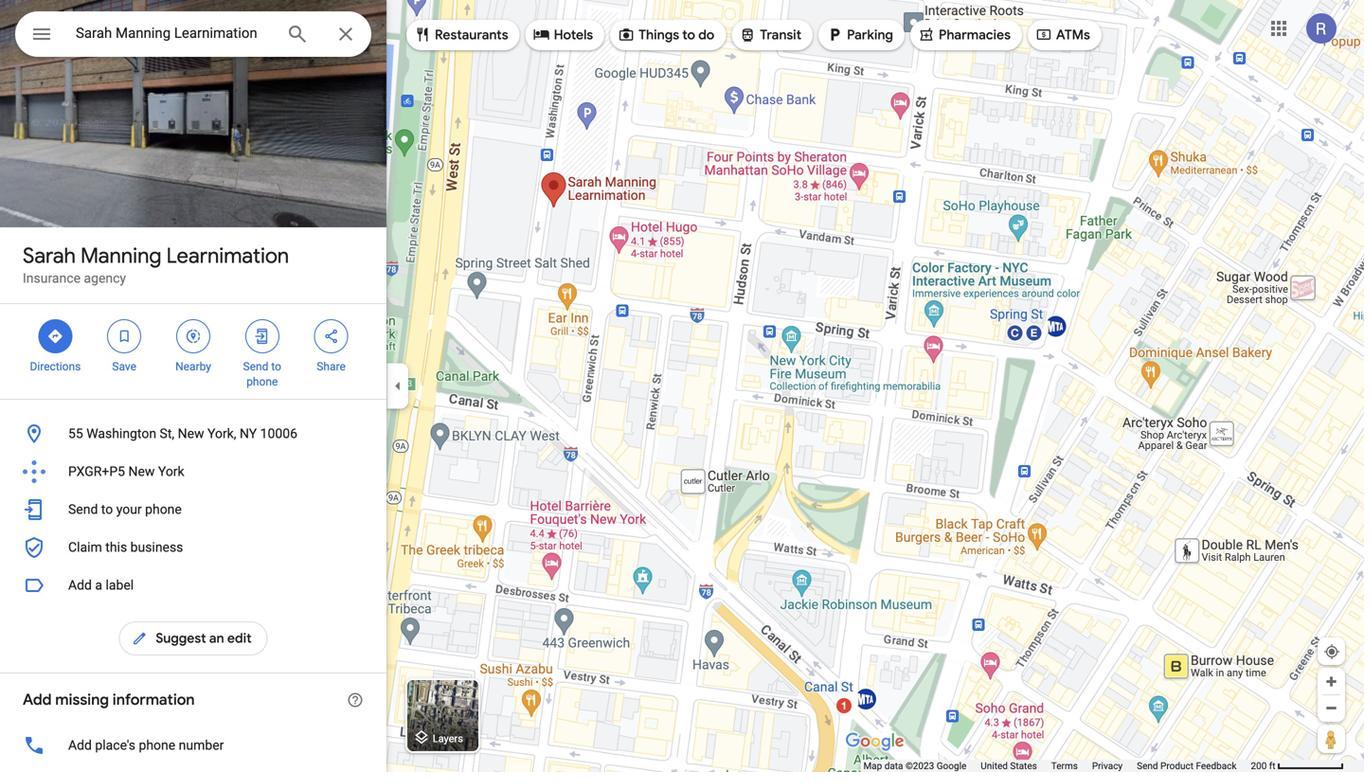Task type: describe. For each thing, give the bounding box(es) containing it.
send product feedback button
[[1137, 760, 1237, 772]]

add place's phone number button
[[0, 727, 387, 765]]

united
[[981, 760, 1008, 772]]

send to your phone
[[68, 502, 182, 517]]

add a label button
[[0, 567, 387, 605]]

 parking
[[826, 24, 893, 45]]

share
[[317, 360, 346, 373]]

united states
[[981, 760, 1037, 772]]

1 vertical spatial new
[[128, 464, 155, 479]]

200 ft
[[1251, 760, 1276, 772]]

washington
[[86, 426, 156, 442]]

add missing information
[[23, 690, 195, 710]]

claim
[[68, 540, 102, 555]]

pxgr+p5 new york button
[[0, 453, 387, 491]]

agency
[[84, 271, 126, 286]]

send to your phone button
[[0, 491, 387, 529]]

your
[[116, 502, 142, 517]]

phone inside 'button'
[[145, 502, 182, 517]]

restaurants
[[435, 27, 508, 44]]

terms button
[[1052, 760, 1078, 772]]

insurance agency button
[[23, 269, 126, 288]]

business
[[130, 540, 183, 555]]

claim this business
[[68, 540, 183, 555]]

add place's phone number
[[68, 738, 224, 753]]

transit
[[760, 27, 802, 44]]

terms
[[1052, 760, 1078, 772]]

photo of sarah manning learnimation image
[[0, 0, 387, 227]]

number
[[179, 738, 224, 753]]

phone for to
[[247, 375, 278, 388]]

ny
[[240, 426, 257, 442]]

 search field
[[15, 11, 371, 61]]

to for send to your phone
[[101, 502, 113, 517]]

place's
[[95, 738, 136, 753]]

footer inside 'google maps' element
[[864, 760, 1251, 772]]


[[533, 24, 550, 45]]

do
[[699, 27, 715, 44]]

pxgr+p5 new york
[[68, 464, 184, 479]]


[[116, 326, 133, 347]]

send for send product feedback
[[1137, 760, 1158, 772]]

 hotels
[[533, 24, 593, 45]]

 things to do
[[618, 24, 715, 45]]

product
[[1161, 760, 1194, 772]]


[[739, 24, 756, 45]]

map
[[864, 760, 882, 772]]


[[826, 24, 843, 45]]

an
[[209, 630, 224, 647]]

55
[[68, 426, 83, 442]]

 button
[[15, 11, 68, 61]]

Sarah Manning Learnimation field
[[15, 11, 371, 57]]

york,
[[207, 426, 236, 442]]

200
[[1251, 760, 1267, 772]]

sarah manning learnimation insurance agency
[[23, 243, 289, 286]]

feedback
[[1196, 760, 1237, 772]]

york
[[158, 464, 184, 479]]

none field inside sarah manning learnimation field
[[76, 22, 271, 45]]

zoom out image
[[1325, 701, 1339, 715]]

privacy
[[1092, 760, 1123, 772]]

 suggest an edit
[[131, 628, 252, 649]]

google maps element
[[0, 0, 1364, 772]]

zoom in image
[[1325, 675, 1339, 689]]

learnimation
[[166, 243, 289, 269]]

to for send to phone
[[271, 360, 281, 373]]

missing
[[55, 690, 109, 710]]

sarah manning learnimation main content
[[0, 0, 387, 772]]


[[47, 326, 64, 347]]

information for sarah manning learnimation region
[[0, 415, 387, 567]]

suggest
[[156, 630, 206, 647]]

phone for place's
[[139, 738, 175, 753]]

atms
[[1056, 27, 1090, 44]]



Task type: locate. For each thing, give the bounding box(es) containing it.
55 washington st, new york, ny 10006
[[68, 426, 297, 442]]

phone right the place's
[[139, 738, 175, 753]]

data
[[885, 760, 903, 772]]

sarah
[[23, 243, 76, 269]]

send up claim
[[68, 502, 98, 517]]

google account: ruby anderson  
(rubyanndersson@gmail.com) image
[[1307, 13, 1337, 44]]

new left york
[[128, 464, 155, 479]]


[[30, 20, 53, 48]]

a
[[95, 577, 102, 593]]

layers
[[433, 733, 463, 745]]

google
[[937, 760, 967, 772]]


[[618, 24, 635, 45]]

 atms
[[1036, 24, 1090, 45]]

phone inside the send to phone
[[247, 375, 278, 388]]

0 vertical spatial to
[[682, 27, 695, 44]]

add a label
[[68, 577, 134, 593]]

information
[[113, 690, 195, 710]]

send inside button
[[1137, 760, 1158, 772]]


[[1036, 24, 1053, 45]]

send left product
[[1137, 760, 1158, 772]]

label
[[106, 577, 134, 593]]

privacy button
[[1092, 760, 1123, 772]]

0 vertical spatial add
[[68, 577, 92, 593]]

0 vertical spatial send
[[243, 360, 269, 373]]

ft
[[1269, 760, 1276, 772]]

2 vertical spatial phone
[[139, 738, 175, 753]]

add
[[68, 577, 92, 593], [23, 690, 52, 710], [68, 738, 92, 753]]

add left the place's
[[68, 738, 92, 753]]

new right st,
[[178, 426, 204, 442]]


[[414, 24, 431, 45]]

0 vertical spatial phone
[[247, 375, 278, 388]]

add for add place's phone number
[[68, 738, 92, 753]]

directions
[[30, 360, 81, 373]]

to inside  things to do
[[682, 27, 695, 44]]

phone
[[247, 375, 278, 388], [145, 502, 182, 517], [139, 738, 175, 753]]

phone right your
[[145, 502, 182, 517]]

footer
[[864, 760, 1251, 772]]

states
[[1010, 760, 1037, 772]]

2 vertical spatial to
[[101, 502, 113, 517]]

to left share at left
[[271, 360, 281, 373]]

map data ©2023 google
[[864, 760, 967, 772]]

to
[[682, 27, 695, 44], [271, 360, 281, 373], [101, 502, 113, 517]]

to inside the send to phone
[[271, 360, 281, 373]]

phone inside button
[[139, 738, 175, 753]]

2 vertical spatial send
[[1137, 760, 1158, 772]]

to inside send to your phone 'button'
[[101, 502, 113, 517]]

send for send to your phone
[[68, 502, 98, 517]]

pharmacies
[[939, 27, 1011, 44]]

actions for sarah manning learnimation region
[[0, 304, 387, 399]]

2 vertical spatial add
[[68, 738, 92, 753]]


[[918, 24, 935, 45]]

1 vertical spatial phone
[[145, 502, 182, 517]]

more info image
[[347, 692, 364, 709]]

1 horizontal spatial send
[[243, 360, 269, 373]]

save
[[112, 360, 136, 373]]

©2023
[[906, 760, 934, 772]]

2 horizontal spatial send
[[1137, 760, 1158, 772]]

collapse side panel image
[[388, 376, 408, 397]]

manning
[[81, 243, 162, 269]]

55 washington st, new york, ny 10006 button
[[0, 415, 387, 453]]

add for add a label
[[68, 577, 92, 593]]

2 horizontal spatial to
[[682, 27, 695, 44]]

0 vertical spatial new
[[178, 426, 204, 442]]

insurance
[[23, 271, 81, 286]]

edit
[[227, 630, 252, 647]]


[[323, 326, 340, 347]]

add left a
[[68, 577, 92, 593]]

this
[[105, 540, 127, 555]]

united states button
[[981, 760, 1037, 772]]

send product feedback
[[1137, 760, 1237, 772]]

1 vertical spatial to
[[271, 360, 281, 373]]

1 horizontal spatial to
[[271, 360, 281, 373]]

0 horizontal spatial send
[[68, 502, 98, 517]]

200 ft button
[[1251, 760, 1344, 772]]

add left missing
[[23, 690, 52, 710]]


[[185, 326, 202, 347]]

 pharmacies
[[918, 24, 1011, 45]]

show your location image
[[1324, 643, 1341, 660]]

1 horizontal spatial new
[[178, 426, 204, 442]]

 transit
[[739, 24, 802, 45]]

send inside the send to phone
[[243, 360, 269, 373]]

footer containing map data ©2023 google
[[864, 760, 1251, 772]]

send
[[243, 360, 269, 373], [68, 502, 98, 517], [1137, 760, 1158, 772]]

new
[[178, 426, 204, 442], [128, 464, 155, 479]]

1 vertical spatial add
[[23, 690, 52, 710]]


[[254, 326, 271, 347]]

0 horizontal spatial new
[[128, 464, 155, 479]]

hotels
[[554, 27, 593, 44]]

 restaurants
[[414, 24, 508, 45]]

send to phone
[[243, 360, 281, 388]]

things
[[639, 27, 679, 44]]

send for send to phone
[[243, 360, 269, 373]]

to left your
[[101, 502, 113, 517]]

st,
[[160, 426, 174, 442]]

send inside 'button'
[[68, 502, 98, 517]]

to left do
[[682, 27, 695, 44]]

add inside add place's phone number button
[[68, 738, 92, 753]]

0 horizontal spatial to
[[101, 502, 113, 517]]

add inside add a label button
[[68, 577, 92, 593]]

add for add missing information
[[23, 690, 52, 710]]

1 vertical spatial send
[[68, 502, 98, 517]]


[[131, 628, 148, 649]]

pxgr+p5
[[68, 464, 125, 479]]

parking
[[847, 27, 893, 44]]

claim this business link
[[0, 529, 387, 567]]

nearby
[[175, 360, 211, 373]]

None field
[[76, 22, 271, 45]]

send down  at the left
[[243, 360, 269, 373]]

phone down  at the left
[[247, 375, 278, 388]]

show street view coverage image
[[1318, 725, 1345, 753]]

10006
[[260, 426, 297, 442]]



Task type: vqa. For each thing, say whether or not it's contained in the screenshot.


